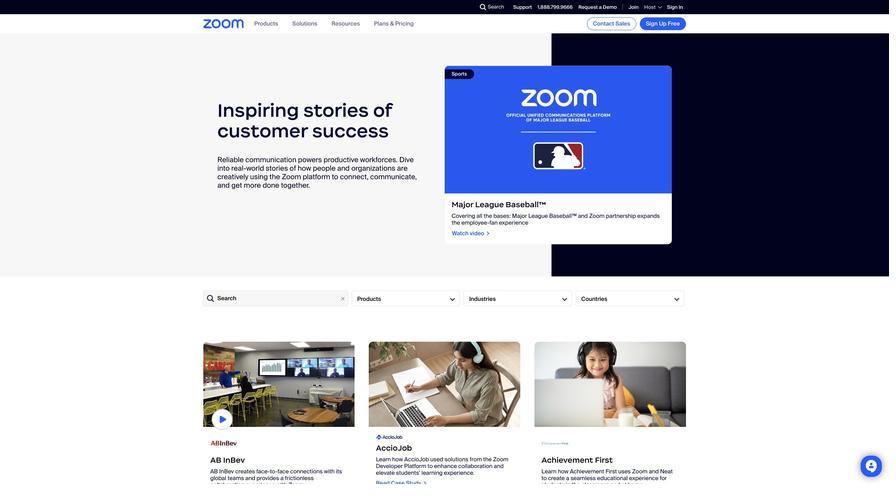 Task type: locate. For each thing, give the bounding box(es) containing it.
1 vertical spatial acciojob
[[404, 456, 429, 463]]

zoom.
[[288, 481, 305, 484]]

0 horizontal spatial to
[[332, 172, 338, 181]]

face-
[[256, 468, 270, 475]]

with left "its"
[[324, 468, 335, 475]]

0 horizontal spatial major
[[452, 200, 473, 209]]

first left uses
[[606, 468, 617, 475]]

experience down 'face-'
[[246, 481, 275, 484]]

how up in
[[558, 468, 569, 475]]

get
[[231, 180, 242, 190]]

zoom
[[282, 172, 301, 181], [589, 212, 605, 220], [493, 456, 508, 463], [632, 468, 648, 475]]

1 vertical spatial learn
[[542, 468, 556, 475]]

None search field
[[454, 1, 481, 13]]

inbev
[[223, 455, 245, 465], [219, 468, 234, 475]]

how
[[298, 163, 311, 173], [392, 456, 403, 463], [558, 468, 569, 475]]

1 vertical spatial to
[[428, 462, 433, 470]]

league
[[475, 200, 504, 209], [528, 212, 548, 220]]

success
[[312, 119, 389, 142]]

resources
[[332, 20, 360, 27]]

1 vertical spatial league
[[528, 212, 548, 220]]

1 horizontal spatial with
[[324, 468, 335, 475]]

a inside achievement first learn how achievement first uses zoom and neat to create a seamless educational experience for students in the classroom and at home.
[[566, 475, 569, 482]]

1 horizontal spatial of
[[373, 98, 392, 122]]

0 horizontal spatial search
[[217, 295, 236, 302]]

learn inside achievement first learn how achievement first uses zoom and neat to create a seamless educational experience for students in the classroom and at home.
[[542, 468, 556, 475]]

0 horizontal spatial a
[[280, 475, 284, 482]]

2 horizontal spatial how
[[558, 468, 569, 475]]

1 vertical spatial collaboration
[[210, 481, 244, 484]]

ab
[[210, 455, 221, 465], [210, 468, 218, 475]]

sign left "in"
[[667, 4, 678, 10]]

0 horizontal spatial collaboration
[[210, 481, 244, 484]]

achievement
[[542, 455, 593, 465], [570, 468, 604, 475]]

1 horizontal spatial learn
[[542, 468, 556, 475]]

with
[[324, 468, 335, 475], [276, 481, 287, 484]]

major right "bases:"
[[512, 212, 527, 220]]

0 vertical spatial to
[[332, 172, 338, 181]]

achievement first image
[[534, 342, 686, 427], [542, 434, 568, 453]]

learn up 'students' at the bottom of page
[[542, 468, 556, 475]]

0 horizontal spatial with
[[276, 481, 287, 484]]

a left demo
[[599, 4, 602, 10]]

with down face
[[276, 481, 287, 484]]

0 horizontal spatial how
[[298, 163, 311, 173]]

1 vertical spatial stories
[[266, 163, 288, 173]]

inbev up creates
[[223, 455, 245, 465]]

solutions
[[445, 456, 468, 463]]

1 vertical spatial of
[[290, 163, 296, 173]]

1 vertical spatial ab
[[210, 468, 218, 475]]

1 horizontal spatial how
[[392, 456, 403, 463]]

major up covering
[[452, 200, 473, 209]]

acciojob up students'
[[404, 456, 429, 463]]

1 horizontal spatial search
[[488, 4, 504, 10]]

for
[[660, 475, 667, 482]]

0 horizontal spatial learn
[[376, 456, 391, 463]]

first up educational
[[595, 455, 613, 465]]

achievement up 'create'
[[542, 455, 593, 465]]

1 horizontal spatial collaboration
[[458, 462, 492, 470]]

a right 'create'
[[566, 475, 569, 482]]

products inside dropdown button
[[357, 295, 381, 303]]

people
[[313, 163, 336, 173]]

customer
[[217, 119, 308, 142]]

1 ab from the top
[[210, 455, 221, 465]]

creatively
[[217, 172, 248, 181]]

0 horizontal spatial experience
[[246, 481, 275, 484]]

1 horizontal spatial major
[[512, 212, 527, 220]]

1 vertical spatial search
[[217, 295, 236, 302]]

a
[[599, 4, 602, 10], [280, 475, 284, 482], [566, 475, 569, 482]]

collaboration down creates
[[210, 481, 244, 484]]

employee-
[[461, 219, 490, 226]]

1 vertical spatial achievement
[[570, 468, 604, 475]]

teams
[[228, 475, 244, 482]]

0 vertical spatial collaboration
[[458, 462, 492, 470]]

0 horizontal spatial stories
[[266, 163, 288, 173]]

request
[[578, 4, 598, 10]]

ab inbev image
[[203, 342, 355, 427], [210, 434, 237, 453]]

acciojob image
[[369, 342, 520, 427], [376, 434, 403, 440]]

0 vertical spatial ab inbev image
[[203, 342, 355, 427]]

1 vertical spatial products
[[357, 295, 381, 303]]

sign
[[667, 4, 678, 10], [646, 20, 658, 27]]

a right to-
[[280, 475, 284, 482]]

elevate
[[376, 469, 395, 477]]

expands
[[637, 212, 660, 220]]

zoom right done
[[282, 172, 301, 181]]

experience right fan
[[499, 219, 528, 226]]

of inside inspiring stories of customer success
[[373, 98, 392, 122]]

ab up global
[[210, 455, 221, 465]]

creates
[[235, 468, 255, 475]]

products
[[254, 20, 278, 27], [357, 295, 381, 303]]

0 vertical spatial league
[[475, 200, 504, 209]]

sign in link
[[667, 4, 683, 10]]

to-
[[270, 468, 278, 475]]

1 horizontal spatial products
[[357, 295, 381, 303]]

ab left teams
[[210, 468, 218, 475]]

0 vertical spatial sign
[[667, 4, 678, 10]]

inbev left creates
[[219, 468, 234, 475]]

reliable communication powers productive workforces. dive into real-world stories of how people and organizations are creatively using the zoom platform to connect, communicate, and get more done together.
[[217, 155, 417, 190]]

0 vertical spatial products
[[254, 20, 278, 27]]

contact
[[593, 20, 614, 27]]

video
[[470, 230, 484, 237]]

support
[[513, 4, 532, 10]]

zoom inside major league baseball™ covering all the bases: major league baseball™ and zoom partnership expands the employee-fan experience watch video
[[589, 212, 605, 220]]

the inside 'acciojob learn how acciojob used solutions from the zoom developer platform to enhance collaboration and elevate students' learning experience.'
[[483, 456, 492, 463]]

search image
[[480, 4, 486, 10], [480, 4, 486, 10]]

the right 'from'
[[483, 456, 492, 463]]

products button
[[254, 20, 278, 27]]

0 vertical spatial of
[[373, 98, 392, 122]]

request a demo link
[[578, 4, 617, 10]]

1 vertical spatial with
[[276, 481, 287, 484]]

0 vertical spatial baseball™
[[506, 200, 546, 209]]

how up students'
[[392, 456, 403, 463]]

1 vertical spatial inbev
[[219, 468, 234, 475]]

zoom up home.
[[632, 468, 648, 475]]

0 vertical spatial acciojob
[[376, 443, 412, 453]]

0 horizontal spatial of
[[290, 163, 296, 173]]

0 vertical spatial how
[[298, 163, 311, 173]]

1 horizontal spatial experience
[[499, 219, 528, 226]]

communication
[[245, 155, 296, 164]]

bases:
[[493, 212, 511, 220]]

1 vertical spatial how
[[392, 456, 403, 463]]

acciojob up developer at the left
[[376, 443, 412, 453]]

done
[[263, 180, 279, 190]]

join
[[629, 4, 639, 10]]

the right in
[[572, 481, 580, 484]]

products for products popup button
[[254, 20, 278, 27]]

1 vertical spatial achievement first image
[[542, 434, 568, 453]]

the up watch at right top
[[452, 219, 460, 226]]

the
[[270, 172, 280, 181], [484, 212, 492, 220], [452, 219, 460, 226], [483, 456, 492, 463], [572, 481, 580, 484]]

to left 'create'
[[542, 475, 547, 482]]

solutions
[[292, 20, 317, 27]]

0 horizontal spatial products
[[254, 20, 278, 27]]

zoom inside "reliable communication powers productive workforces. dive into real-world stories of how people and organizations are creatively using the zoom platform to connect, communicate, and get more done together."
[[282, 172, 301, 181]]

1 vertical spatial baseball™
[[549, 212, 577, 220]]

learn up elevate on the bottom left of page
[[376, 456, 391, 463]]

0 vertical spatial learn
[[376, 456, 391, 463]]

0 vertical spatial stories
[[303, 98, 369, 122]]

sign left up
[[646, 20, 658, 27]]

sign in
[[667, 4, 683, 10]]

2 horizontal spatial to
[[542, 475, 547, 482]]

0 vertical spatial acciojob image
[[369, 342, 520, 427]]

achievement first learn how achievement first uses zoom and neat to create a seamless educational experience for students in the classroom and at home.
[[542, 455, 673, 484]]

1 horizontal spatial league
[[528, 212, 548, 220]]

how inside 'acciojob learn how acciojob used solutions from the zoom developer platform to enhance collaboration and elevate students' learning experience.'
[[392, 456, 403, 463]]

industries button
[[464, 291, 572, 306]]

zoom right 'from'
[[493, 456, 508, 463]]

sign up free link
[[640, 17, 686, 30]]

0 vertical spatial search
[[488, 4, 504, 10]]

to down productive at the top left
[[332, 172, 338, 181]]

developer
[[376, 462, 403, 470]]

2 vertical spatial how
[[558, 468, 569, 475]]

stories inside "reliable communication powers productive workforces. dive into real-world stories of how people and organizations are creatively using the zoom platform to connect, communicate, and get more done together."
[[266, 163, 288, 173]]

collaboration right enhance on the bottom of the page
[[458, 462, 492, 470]]

experience left for on the bottom of page
[[629, 475, 659, 482]]

to right platform at the bottom left of page
[[428, 462, 433, 470]]

how inside achievement first learn how achievement first uses zoom and neat to create a seamless educational experience for students in the classroom and at home.
[[558, 468, 569, 475]]

major league baseball™ covering all the bases: major league baseball™ and zoom partnership expands the employee-fan experience watch video
[[452, 200, 660, 237]]

clear search image
[[339, 295, 347, 303]]

0 horizontal spatial league
[[475, 200, 504, 209]]

acciojob
[[376, 443, 412, 453], [404, 456, 429, 463]]

plans
[[374, 20, 389, 27]]

&
[[390, 20, 394, 27]]

learn
[[376, 456, 391, 463], [542, 468, 556, 475]]

achievement up classroom
[[570, 468, 604, 475]]

0 vertical spatial ab
[[210, 455, 221, 465]]

1 horizontal spatial stories
[[303, 98, 369, 122]]

countries button
[[576, 291, 684, 306]]

major
[[452, 200, 473, 209], [512, 212, 527, 220]]

search inside inspiring stories of customer success main content
[[217, 295, 236, 302]]

of
[[373, 98, 392, 122], [290, 163, 296, 173]]

2 horizontal spatial experience
[[629, 475, 659, 482]]

how up 'together.'
[[298, 163, 311, 173]]

the inside achievement first learn how achievement first uses zoom and neat to create a seamless educational experience for students in the classroom and at home.
[[572, 481, 580, 484]]

and inside major league baseball™ covering all the bases: major league baseball™ and zoom partnership expands the employee-fan experience watch video
[[578, 212, 588, 220]]

countries
[[581, 295, 607, 303]]

create
[[548, 475, 565, 482]]

1 vertical spatial sign
[[646, 20, 658, 27]]

0 horizontal spatial sign
[[646, 20, 658, 27]]

1 horizontal spatial sign
[[667, 4, 678, 10]]

acciojob learn how acciojob used solutions from the zoom developer platform to enhance collaboration and elevate students' learning experience.
[[376, 443, 508, 477]]

its
[[336, 468, 342, 475]]

zoom left partnership
[[589, 212, 605, 220]]

0 vertical spatial first
[[595, 455, 613, 465]]

the right using
[[270, 172, 280, 181]]

plans & pricing link
[[374, 20, 414, 27]]

productive
[[324, 155, 358, 164]]

inspiring stories of customer success main content
[[0, 33, 889, 484]]

2 vertical spatial to
[[542, 475, 547, 482]]

products button
[[352, 291, 460, 306]]

1 horizontal spatial a
[[566, 475, 569, 482]]

1 horizontal spatial to
[[428, 462, 433, 470]]



Task type: describe. For each thing, give the bounding box(es) containing it.
ab inbev ab inbev creates face-to-face connections with its global teams and provides a frictionless collaboration experience with zoom.
[[210, 455, 342, 484]]

connect,
[[340, 172, 369, 181]]

the right all
[[484, 212, 492, 220]]

fan
[[490, 219, 498, 226]]

Search text field
[[203, 291, 348, 306]]

dive
[[399, 155, 414, 164]]

0 vertical spatial major
[[452, 200, 473, 209]]

all
[[476, 212, 482, 220]]

organizations
[[351, 163, 395, 173]]

experience.
[[444, 469, 475, 477]]

covering
[[452, 212, 475, 220]]

host
[[644, 4, 656, 10]]

collaboration inside ab inbev ab inbev creates face-to-face connections with its global teams and provides a frictionless collaboration experience with zoom.
[[210, 481, 244, 484]]

sign for sign up free
[[646, 20, 658, 27]]

more
[[244, 180, 261, 190]]

0 vertical spatial achievement
[[542, 455, 593, 465]]

up
[[659, 20, 667, 27]]

products for products dropdown button
[[357, 295, 381, 303]]

real-
[[231, 163, 246, 173]]

to inside achievement first learn how achievement first uses zoom and neat to create a seamless educational experience for students in the classroom and at home.
[[542, 475, 547, 482]]

host button
[[644, 4, 661, 10]]

home.
[[628, 481, 644, 484]]

sign for sign in
[[667, 4, 678, 10]]

0 vertical spatial achievement first image
[[534, 342, 686, 427]]

using
[[250, 172, 268, 181]]

watch
[[452, 230, 469, 237]]

of inside "reliable communication powers productive workforces. dive into real-world stories of how people and organizations are creatively using the zoom platform to connect, communicate, and get more done together."
[[290, 163, 296, 173]]

sign up free
[[646, 20, 680, 27]]

solutions button
[[292, 20, 317, 27]]

the inside "reliable communication powers productive workforces. dive into real-world stories of how people and organizations are creatively using the zoom platform to connect, communicate, and get more done together."
[[270, 172, 280, 181]]

reliable
[[217, 155, 244, 164]]

learn inside 'acciojob learn how acciojob used solutions from the zoom developer platform to enhance collaboration and elevate students' learning experience.'
[[376, 456, 391, 463]]

educational
[[597, 475, 628, 482]]

learning
[[421, 469, 443, 477]]

face
[[278, 468, 289, 475]]

communicate,
[[370, 172, 417, 181]]

collaboration inside 'acciojob learn how acciojob used solutions from the zoom developer platform to enhance collaboration and elevate students' learning experience.'
[[458, 462, 492, 470]]

into
[[217, 163, 230, 173]]

global
[[210, 475, 226, 482]]

are
[[397, 163, 408, 173]]

inspiring stories of customer success
[[217, 98, 392, 142]]

major league baseball™ image
[[445, 66, 672, 193]]

to inside 'acciojob learn how acciojob used solutions from the zoom developer platform to enhance collaboration and elevate students' learning experience.'
[[428, 462, 433, 470]]

provides
[[257, 475, 279, 482]]

1 vertical spatial ab inbev image
[[210, 434, 237, 453]]

pricing
[[395, 20, 414, 27]]

in
[[566, 481, 570, 484]]

neat
[[660, 468, 673, 475]]

experience inside major league baseball™ covering all the bases: major league baseball™ and zoom partnership expands the employee-fan experience watch video
[[499, 219, 528, 226]]

together.
[[281, 180, 310, 190]]

resources button
[[332, 20, 360, 27]]

a inside ab inbev ab inbev creates face-to-face connections with its global teams and provides a frictionless collaboration experience with zoom.
[[280, 475, 284, 482]]

at
[[622, 481, 627, 484]]

zoom inside achievement first learn how achievement first uses zoom and neat to create a seamless educational experience for students in the classroom and at home.
[[632, 468, 648, 475]]

uses
[[618, 468, 631, 475]]

zoom logo image
[[203, 19, 244, 28]]

sales
[[615, 20, 630, 27]]

1 vertical spatial major
[[512, 212, 527, 220]]

contact sales
[[593, 20, 630, 27]]

1 vertical spatial first
[[606, 468, 617, 475]]

free
[[668, 20, 680, 27]]

connections
[[290, 468, 323, 475]]

demo
[[603, 4, 617, 10]]

0 vertical spatial with
[[324, 468, 335, 475]]

industries
[[469, 295, 496, 303]]

2 horizontal spatial a
[[599, 4, 602, 10]]

join link
[[629, 4, 639, 10]]

platform
[[404, 462, 426, 470]]

classroom
[[582, 481, 609, 484]]

frictionless
[[285, 475, 314, 482]]

1 horizontal spatial baseball™
[[549, 212, 577, 220]]

sports
[[452, 71, 467, 77]]

2 ab from the top
[[210, 468, 218, 475]]

how inside "reliable communication powers productive workforces. dive into real-world stories of how people and organizations are creatively using the zoom platform to connect, communicate, and get more done together."
[[298, 163, 311, 173]]

watch video link
[[452, 230, 490, 237]]

1 vertical spatial acciojob image
[[376, 434, 403, 440]]

zoom inside 'acciojob learn how acciojob used solutions from the zoom developer platform to enhance collaboration and elevate students' learning experience.'
[[493, 456, 508, 463]]

experience inside ab inbev ab inbev creates face-to-face connections with its global teams and provides a frictionless collaboration experience with zoom.
[[246, 481, 275, 484]]

students'
[[396, 469, 420, 477]]

workforces.
[[360, 155, 398, 164]]

to inside "reliable communication powers productive workforces. dive into real-world stories of how people and organizations are creatively using the zoom platform to connect, communicate, and get more done together."
[[332, 172, 338, 181]]

0 horizontal spatial baseball™
[[506, 200, 546, 209]]

and inside 'acciojob learn how acciojob used solutions from the zoom developer platform to enhance collaboration and elevate students' learning experience.'
[[494, 462, 504, 470]]

and inside ab inbev ab inbev creates face-to-face connections with its global teams and provides a frictionless collaboration experience with zoom.
[[245, 475, 255, 482]]

in
[[679, 4, 683, 10]]

powers
[[298, 155, 322, 164]]

support link
[[513, 4, 532, 10]]

from
[[470, 456, 482, 463]]

seamless
[[571, 475, 596, 482]]

1.888.799.9666 link
[[538, 4, 573, 10]]

plans & pricing
[[374, 20, 414, 27]]

experience inside achievement first learn how achievement first uses zoom and neat to create a seamless educational experience for students in the classroom and at home.
[[629, 475, 659, 482]]

stories inside inspiring stories of customer success
[[303, 98, 369, 122]]

0 vertical spatial inbev
[[223, 455, 245, 465]]

partnership
[[606, 212, 636, 220]]

request a demo
[[578, 4, 617, 10]]

inspiring
[[217, 98, 299, 122]]

1.888.799.9666
[[538, 4, 573, 10]]

contact sales link
[[587, 17, 636, 30]]

platform
[[303, 172, 330, 181]]

used
[[430, 456, 443, 463]]



Task type: vqa. For each thing, say whether or not it's contained in the screenshot.
THAT in Workspace Reservation is an innovative solution that enables your teams to reserve flexible workspaces ahead of time or when they arrive to the office. This can be an open desk or a workspace personalized with a Zoom device. This easy-to-use and manage solution will modernize your workspaces.
no



